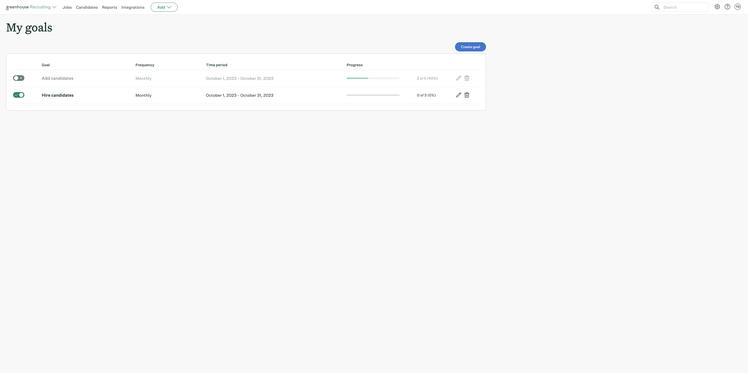 Task type: vqa. For each thing, say whether or not it's contained in the screenshot.
TD
yes



Task type: locate. For each thing, give the bounding box(es) containing it.
2 edit goal icon image from the top
[[456, 92, 462, 98]]

1 vertical spatial remove goal icon image
[[464, 92, 470, 98]]

2 - from the top
[[238, 93, 239, 98]]

Search text field
[[662, 3, 704, 11]]

candidates for hire candidates
[[51, 93, 74, 98]]

progress bar
[[315, 78, 400, 79], [347, 95, 400, 96]]

1 remove goal icon image from the top
[[464, 75, 470, 81]]

add
[[157, 5, 165, 10], [42, 76, 50, 81]]

hire
[[42, 93, 50, 98]]

0 vertical spatial 1,
[[223, 76, 226, 81]]

period
[[216, 63, 228, 67]]

td button
[[734, 3, 742, 11]]

october
[[206, 76, 222, 81], [240, 76, 256, 81], [206, 93, 222, 98], [240, 93, 256, 98]]

remove goal icon image for hire candidates
[[464, 92, 470, 98]]

frequency
[[136, 63, 155, 67]]

td
[[736, 5, 740, 8]]

0 vertical spatial of
[[420, 76, 423, 80]]

configure image
[[714, 4, 721, 10]]

of
[[420, 76, 423, 80], [420, 93, 424, 97]]

2 1, from the top
[[223, 93, 226, 98]]

1 horizontal spatial add
[[157, 5, 165, 10]]

1 monthly from the top
[[136, 76, 152, 81]]

candidates right hire
[[51, 93, 74, 98]]

0 vertical spatial -
[[238, 76, 239, 81]]

1 vertical spatial edit goal icon image
[[456, 92, 462, 98]]

reports
[[102, 5, 117, 10]]

1 edit goal icon image from the top
[[456, 75, 462, 81]]

hire candidates
[[42, 93, 74, 98]]

2 october 1, 2023 - october 31, 2023 from the top
[[206, 93, 274, 98]]

add inside popup button
[[157, 5, 165, 10]]

1 1, from the top
[[223, 76, 226, 81]]

reports link
[[102, 5, 117, 10]]

remove goal icon image for add candidates
[[464, 75, 470, 81]]

3
[[425, 93, 427, 97]]

1 vertical spatial add
[[42, 76, 50, 81]]

31,
[[257, 76, 263, 81], [257, 93, 263, 98]]

goal
[[473, 45, 480, 49]]

candidates
[[51, 76, 73, 81], [51, 93, 74, 98]]

- for add candidates
[[238, 76, 239, 81]]

0 vertical spatial candidates
[[51, 76, 73, 81]]

create goal button
[[455, 42, 486, 52]]

time
[[206, 63, 215, 67]]

1 31, from the top
[[257, 76, 263, 81]]

october 1, 2023 - october 31, 2023
[[206, 76, 274, 81], [206, 93, 274, 98]]

1 vertical spatial 31,
[[257, 93, 263, 98]]

0 vertical spatial october 1, 2023 - october 31, 2023
[[206, 76, 274, 81]]

of right '2'
[[420, 76, 423, 80]]

jobs
[[63, 5, 72, 10]]

- for hire candidates
[[238, 93, 239, 98]]

of left 3
[[420, 93, 424, 97]]

add button
[[151, 3, 178, 12]]

greenhouse recruiting image
[[6, 4, 52, 10]]

0 horizontal spatial add
[[42, 76, 50, 81]]

-
[[238, 76, 239, 81], [238, 93, 239, 98]]

candidates link
[[76, 5, 98, 10]]

1 - from the top
[[238, 76, 239, 81]]

2 remove goal icon image from the top
[[464, 92, 470, 98]]

0 vertical spatial 31,
[[257, 76, 263, 81]]

candidates for add candidates
[[51, 76, 73, 81]]

add candidates
[[42, 76, 73, 81]]

create
[[461, 45, 472, 49]]

1 vertical spatial -
[[238, 93, 239, 98]]

1 vertical spatial october 1, 2023 - october 31, 2023
[[206, 93, 274, 98]]

0 vertical spatial remove goal icon image
[[464, 75, 470, 81]]

0 vertical spatial progress bar
[[315, 78, 400, 79]]

2 monthly from the top
[[136, 93, 152, 98]]

monthly
[[136, 76, 152, 81], [136, 93, 152, 98]]

0 vertical spatial edit goal icon image
[[456, 75, 462, 81]]

1 vertical spatial monthly
[[136, 93, 152, 98]]

of for hire candidates
[[420, 93, 424, 97]]

None checkbox
[[13, 75, 24, 81], [13, 92, 24, 98], [13, 75, 24, 81], [13, 92, 24, 98]]

0 vertical spatial monthly
[[136, 76, 152, 81]]

1, for hire candidates
[[223, 93, 226, 98]]

1,
[[223, 76, 226, 81], [223, 93, 226, 98]]

edit goal icon image
[[456, 75, 462, 81], [456, 92, 462, 98]]

progress
[[347, 63, 363, 67]]

0 vertical spatial add
[[157, 5, 165, 10]]

1 october 1, 2023 - october 31, 2023 from the top
[[206, 76, 274, 81]]

october 1, 2023 - october 31, 2023 for hire candidates
[[206, 93, 274, 98]]

1 vertical spatial 1,
[[223, 93, 226, 98]]

1 vertical spatial progress bar
[[347, 95, 400, 96]]

candidates up 'hire candidates'
[[51, 76, 73, 81]]

1 vertical spatial candidates
[[51, 93, 74, 98]]

2023
[[227, 76, 237, 81], [263, 76, 274, 81], [227, 93, 237, 98], [263, 93, 274, 98]]

0
[[417, 93, 420, 97]]

remove goal icon image
[[464, 75, 470, 81], [464, 92, 470, 98]]

1 vertical spatial of
[[420, 93, 424, 97]]

2 31, from the top
[[257, 93, 263, 98]]

jobs link
[[63, 5, 72, 10]]



Task type: describe. For each thing, give the bounding box(es) containing it.
2 of 5 (40%)
[[417, 76, 438, 80]]

add for add candidates
[[42, 76, 50, 81]]

goal
[[42, 63, 50, 67]]

monthly for hire candidates
[[136, 93, 152, 98]]

goals
[[25, 19, 52, 35]]

(40%)
[[427, 76, 438, 80]]

5
[[424, 76, 426, 80]]

of for add candidates
[[420, 76, 423, 80]]

create goal
[[461, 45, 480, 49]]

edit goal icon image for add candidates
[[456, 75, 462, 81]]

31, for add candidates
[[257, 76, 263, 81]]

my
[[6, 19, 23, 35]]

my goals
[[6, 19, 52, 35]]

0 of 3 (0%)
[[417, 93, 436, 97]]

31, for hire candidates
[[257, 93, 263, 98]]

candidates
[[76, 5, 98, 10]]

october 1, 2023 - october 31, 2023 for add candidates
[[206, 76, 274, 81]]

edit goal icon image for hire candidates
[[456, 92, 462, 98]]

add for add
[[157, 5, 165, 10]]

(0%)
[[428, 93, 436, 97]]

progress bar for add candidates
[[315, 78, 400, 79]]

integrations link
[[121, 5, 145, 10]]

2
[[417, 76, 419, 80]]

monthly for add candidates
[[136, 76, 152, 81]]

1, for add candidates
[[223, 76, 226, 81]]

progress bar for hire candidates
[[347, 95, 400, 96]]

time period
[[206, 63, 228, 67]]

td button
[[735, 4, 741, 10]]

integrations
[[121, 5, 145, 10]]



